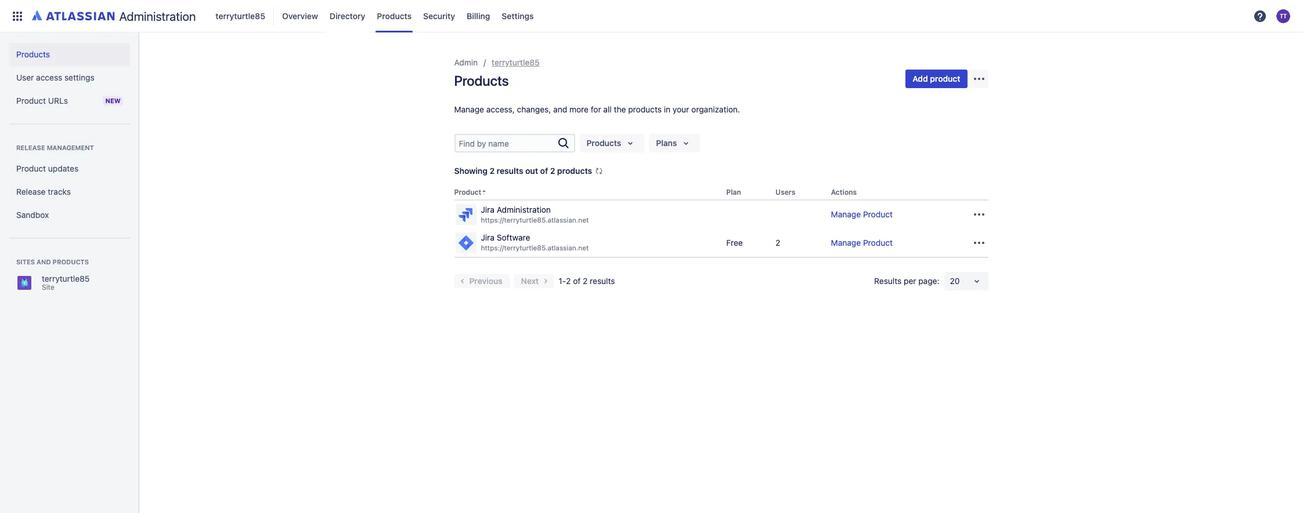 Task type: describe. For each thing, give the bounding box(es) containing it.
access
[[36, 73, 62, 82]]

the
[[614, 104, 626, 114]]

release management
[[16, 144, 94, 152]]

plan
[[726, 188, 741, 197]]

tracks
[[48, 187, 71, 197]]

organization.
[[691, 104, 740, 114]]

site
[[42, 283, 54, 292]]

manage access, changes, and more for all the products in your organization.
[[454, 104, 740, 114]]

1-2 of 2 results
[[559, 276, 615, 286]]

sites and products
[[16, 258, 89, 266]]

sandbox link
[[9, 204, 130, 227]]

terryturtle85 site
[[42, 274, 90, 292]]

next image
[[539, 274, 553, 288]]

1 vertical spatial manage
[[831, 210, 861, 220]]

product updates link
[[9, 157, 130, 181]]

sandbox
[[16, 210, 49, 220]]

plans button
[[649, 134, 700, 153]]

new
[[105, 97, 121, 104]]

settings
[[502, 11, 534, 21]]

user access settings
[[16, 73, 94, 82]]

1 vertical spatial results
[[590, 276, 615, 286]]

2 vertical spatial products
[[53, 258, 89, 266]]

1 manage product link from the top
[[831, 210, 893, 220]]

product
[[930, 74, 960, 84]]

0 horizontal spatial and
[[37, 258, 51, 266]]

updates
[[48, 164, 78, 174]]

2 vertical spatial manage
[[831, 238, 861, 248]]

results per page:
[[874, 276, 939, 286]]

search image
[[556, 136, 570, 150]]

https://terryturtle85.atlassian.net for jira administration
[[481, 216, 589, 224]]

global navigation element
[[7, 0, 1250, 32]]

2 manage product from the top
[[831, 238, 893, 248]]

jira administration image
[[457, 206, 475, 224]]

admin link
[[454, 56, 478, 70]]

more
[[569, 104, 589, 114]]

jira software https://terryturtle85.atlassian.net
[[481, 233, 589, 252]]

settings
[[64, 73, 94, 82]]

2 right "next" image
[[566, 276, 571, 286]]

product urls
[[16, 96, 68, 106]]

1 vertical spatial of
[[573, 276, 581, 286]]

overview link
[[279, 7, 321, 25]]

billing
[[467, 11, 490, 21]]

administration inside jira administration https://terryturtle85.atlassian.net
[[497, 205, 551, 215]]

add
[[913, 74, 928, 84]]

changes,
[[517, 104, 551, 114]]

access,
[[486, 104, 515, 114]]

open image
[[970, 274, 984, 288]]

your
[[673, 104, 689, 114]]

page:
[[918, 276, 939, 286]]

jira for jira software
[[481, 233, 495, 243]]

admin
[[454, 57, 478, 67]]

jira administration image
[[457, 206, 475, 224]]

Search text field
[[455, 135, 556, 152]]

users
[[776, 188, 795, 197]]

0 horizontal spatial products link
[[9, 43, 130, 66]]

urls
[[48, 96, 68, 106]]

0 vertical spatial products link
[[373, 7, 415, 25]]

management
[[47, 144, 94, 152]]

terryturtle85 for right terryturtle85 link
[[492, 57, 540, 67]]

20
[[950, 276, 960, 286]]

products for the products link to the left
[[16, 49, 50, 59]]

help icon image
[[1253, 9, 1267, 23]]

free
[[726, 238, 743, 248]]

directory
[[330, 11, 365, 21]]

2 right showing
[[490, 166, 495, 176]]

administration banner
[[0, 0, 1303, 33]]

refresh image
[[595, 167, 604, 176]]



Task type: locate. For each thing, give the bounding box(es) containing it.
https://terryturtle85.atlassian.net for jira software
[[481, 244, 589, 252]]

1 vertical spatial release
[[16, 187, 46, 197]]

per
[[904, 276, 916, 286]]

manage product link up results
[[831, 238, 893, 248]]

1 vertical spatial manage product link
[[831, 238, 893, 248]]

0 vertical spatial manage product
[[831, 210, 893, 220]]

products left the in
[[628, 104, 662, 114]]

0 horizontal spatial terryturtle85 link
[[212, 7, 269, 25]]

0 horizontal spatial results
[[497, 166, 523, 176]]

software
[[497, 233, 530, 243]]

release
[[16, 144, 45, 152], [16, 187, 46, 197]]

manage product link
[[831, 210, 893, 220], [831, 238, 893, 248]]

products link
[[373, 7, 415, 25], [9, 43, 130, 66]]

products left security on the left top
[[377, 11, 412, 21]]

release up sandbox in the left of the page
[[16, 187, 46, 197]]

1 horizontal spatial products link
[[373, 7, 415, 25]]

2 horizontal spatial products
[[628, 104, 662, 114]]

1 jira from the top
[[481, 205, 495, 215]]

atlassian image
[[32, 8, 115, 22], [32, 8, 115, 22]]

jira right jira administration icon
[[481, 205, 495, 215]]

products left refresh icon
[[557, 166, 592, 176]]

of right '1-'
[[573, 276, 581, 286]]

manage product link down actions
[[831, 210, 893, 220]]

directory link
[[326, 7, 369, 25]]

products up refresh icon
[[587, 138, 621, 148]]

https://terryturtle85.atlassian.net
[[481, 216, 589, 224], [481, 244, 589, 252]]

2 https://terryturtle85.atlassian.net from the top
[[481, 244, 589, 252]]

release tracks
[[16, 187, 71, 197]]

product updates
[[16, 164, 78, 174]]

administration link
[[28, 7, 200, 25]]

2 horizontal spatial terryturtle85
[[492, 57, 540, 67]]

0 vertical spatial manage product link
[[831, 210, 893, 220]]

1 vertical spatial https://terryturtle85.atlassian.net
[[481, 244, 589, 252]]

manage
[[454, 104, 484, 114], [831, 210, 861, 220], [831, 238, 861, 248]]

0 vertical spatial jira
[[481, 205, 495, 215]]

0 vertical spatial of
[[540, 166, 548, 176]]

results right '1-'
[[590, 276, 615, 286]]

user access settings link
[[9, 66, 130, 89]]

2 release from the top
[[16, 187, 46, 197]]

toggle navigation image
[[128, 46, 153, 70]]

1 vertical spatial and
[[37, 258, 51, 266]]

0 horizontal spatial of
[[540, 166, 548, 176]]

in
[[664, 104, 670, 114]]

showing 2 results out of 2 products
[[454, 166, 592, 176]]

manage product up results
[[831, 238, 893, 248]]

products for products dropdown button
[[587, 138, 621, 148]]

terryturtle85
[[216, 11, 265, 21], [492, 57, 540, 67], [42, 274, 90, 284]]

results
[[497, 166, 523, 176], [590, 276, 615, 286]]

1 release from the top
[[16, 144, 45, 152]]

products
[[377, 11, 412, 21], [16, 49, 50, 59], [454, 73, 509, 89], [587, 138, 621, 148]]

add product
[[913, 74, 960, 84]]

of right out
[[540, 166, 548, 176]]

out
[[525, 166, 538, 176]]

0 vertical spatial https://terryturtle85.atlassian.net
[[481, 216, 589, 224]]

1 vertical spatial products
[[557, 166, 592, 176]]

for
[[591, 104, 601, 114]]

add product button
[[906, 70, 967, 88]]

results left out
[[497, 166, 523, 176]]

product
[[16, 96, 46, 106], [16, 164, 46, 174], [454, 188, 481, 197], [863, 210, 893, 220], [863, 238, 893, 248]]

administration inside global navigation element
[[119, 9, 196, 23]]

1 vertical spatial jira
[[481, 233, 495, 243]]

administration up software
[[497, 205, 551, 215]]

1 vertical spatial manage product
[[831, 238, 893, 248]]

jira
[[481, 205, 495, 215], [481, 233, 495, 243]]

0 vertical spatial terryturtle85 link
[[212, 7, 269, 25]]

products for topmost the products link
[[377, 11, 412, 21]]

products button
[[580, 134, 644, 153]]

https://terryturtle85.atlassian.net down software
[[481, 244, 589, 252]]

products inside global navigation element
[[377, 11, 412, 21]]

overview
[[282, 11, 318, 21]]

2 right out
[[550, 166, 555, 176]]

manage product down actions
[[831, 210, 893, 220]]

0 vertical spatial manage
[[454, 104, 484, 114]]

2 right the free
[[776, 238, 780, 248]]

sites
[[16, 258, 35, 266]]

terryturtle85 for top terryturtle85 link
[[216, 11, 265, 21]]

security link
[[420, 7, 459, 25]]

and right sites
[[37, 258, 51, 266]]

0 vertical spatial products
[[628, 104, 662, 114]]

0 horizontal spatial products
[[53, 258, 89, 266]]

0 horizontal spatial terryturtle85
[[42, 274, 90, 284]]

0 horizontal spatial administration
[[119, 9, 196, 23]]

terryturtle85 inside global navigation element
[[216, 11, 265, 21]]

jira administration https://terryturtle85.atlassian.net
[[481, 205, 589, 224]]

0 vertical spatial terryturtle85
[[216, 11, 265, 21]]

product for product updates
[[16, 164, 46, 174]]

appswitcher icon image
[[10, 9, 24, 23]]

release for release management
[[16, 144, 45, 152]]

1 horizontal spatial terryturtle85
[[216, 11, 265, 21]]

2
[[490, 166, 495, 176], [550, 166, 555, 176], [776, 238, 780, 248], [566, 276, 571, 286], [583, 276, 588, 286]]

terryturtle85 link
[[212, 7, 269, 25], [492, 56, 540, 70]]

2 manage product link from the top
[[831, 238, 893, 248]]

1 horizontal spatial administration
[[497, 205, 551, 215]]

product for product urls
[[16, 96, 46, 106]]

jira for jira administration
[[481, 205, 495, 215]]

user
[[16, 73, 34, 82]]

products inside dropdown button
[[587, 138, 621, 148]]

0 vertical spatial and
[[553, 104, 567, 114]]

1-
[[559, 276, 566, 286]]

jira left software
[[481, 233, 495, 243]]

previous image
[[455, 274, 469, 288]]

administration up toggle navigation image
[[119, 9, 196, 23]]

administration
[[119, 9, 196, 23], [497, 205, 551, 215]]

actions
[[831, 188, 857, 197]]

1 horizontal spatial of
[[573, 276, 581, 286]]

products down admin link
[[454, 73, 509, 89]]

1 vertical spatial terryturtle85 link
[[492, 56, 540, 70]]

results
[[874, 276, 902, 286]]

https://terryturtle85.atlassian.net up jira software https://terryturtle85.atlassian.net
[[481, 216, 589, 224]]

products link left security link
[[373, 7, 415, 25]]

billing link
[[463, 7, 494, 25]]

jira software image
[[457, 234, 475, 252], [457, 234, 475, 252]]

settings link
[[498, 7, 537, 25]]

0 vertical spatial administration
[[119, 9, 196, 23]]

0 vertical spatial results
[[497, 166, 523, 176]]

1 horizontal spatial and
[[553, 104, 567, 114]]

account image
[[1276, 9, 1290, 23]]

1 vertical spatial administration
[[497, 205, 551, 215]]

products
[[628, 104, 662, 114], [557, 166, 592, 176], [53, 258, 89, 266]]

all
[[603, 104, 612, 114]]

1 vertical spatial products link
[[9, 43, 130, 66]]

0 vertical spatial release
[[16, 144, 45, 152]]

release for release tracks
[[16, 187, 46, 197]]

products link up settings
[[9, 43, 130, 66]]

and left more
[[553, 104, 567, 114]]

1 vertical spatial terryturtle85
[[492, 57, 540, 67]]

1 horizontal spatial terryturtle85 link
[[492, 56, 540, 70]]

2 vertical spatial terryturtle85
[[42, 274, 90, 284]]

showing
[[454, 166, 488, 176]]

security
[[423, 11, 455, 21]]

2 right '1-'
[[583, 276, 588, 286]]

1 horizontal spatial products
[[557, 166, 592, 176]]

products up terryturtle85 site
[[53, 258, 89, 266]]

1 https://terryturtle85.atlassian.net from the top
[[481, 216, 589, 224]]

release inside release tracks 'link'
[[16, 187, 46, 197]]

plans
[[656, 138, 677, 148]]

jira inside jira administration https://terryturtle85.atlassian.net
[[481, 205, 495, 215]]

2 jira from the top
[[481, 233, 495, 243]]

1 manage product from the top
[[831, 210, 893, 220]]

manage product
[[831, 210, 893, 220], [831, 238, 893, 248]]

product for product
[[454, 188, 481, 197]]

release up product updates
[[16, 144, 45, 152]]

jira inside jira software https://terryturtle85.atlassian.net
[[481, 233, 495, 243]]

of
[[540, 166, 548, 176], [573, 276, 581, 286]]

products up user
[[16, 49, 50, 59]]

and
[[553, 104, 567, 114], [37, 258, 51, 266]]

1 horizontal spatial results
[[590, 276, 615, 286]]

release tracks link
[[9, 181, 130, 204]]



Task type: vqa. For each thing, say whether or not it's contained in the screenshot.
keys
no



